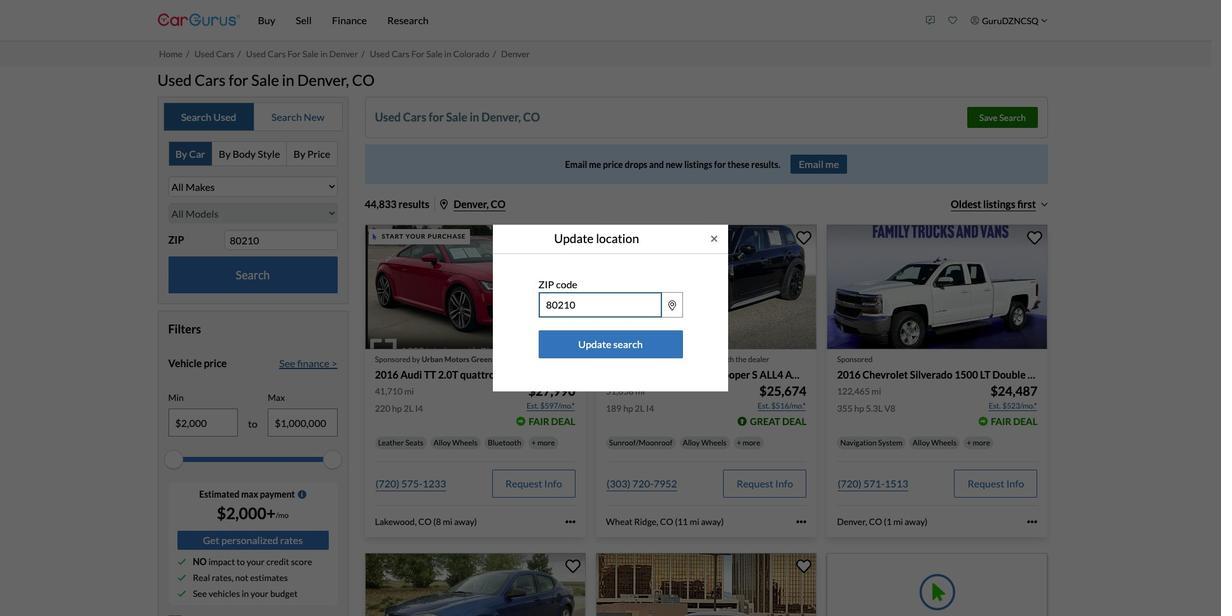 Task type: describe. For each thing, give the bounding box(es) containing it.
cargurus logo homepage link image
[[158, 2, 240, 39]]

urban
[[422, 354, 443, 364]]

i4 for by
[[415, 403, 423, 414]]

request info for urban motors green
[[506, 477, 562, 489]]

mi right (1
[[894, 516, 904, 527]]

sponsored by urban motors green 2016 audi tt 2.0t quattro coupe awd
[[375, 354, 554, 380]]

deal for urban motors green
[[552, 415, 576, 427]]

home link
[[159, 48, 183, 59]]

(720) 575-1233 button
[[375, 470, 447, 498]]

denver, co button
[[441, 198, 506, 210]]

1 horizontal spatial to
[[248, 418, 258, 430]]

add a car review image
[[927, 16, 936, 25]]

0 vertical spatial used cars for sale in denver, co
[[158, 70, 375, 89]]

41,710
[[375, 386, 403, 396]]

est. $597/mo.* button
[[526, 400, 576, 412]]

Max text field
[[269, 409, 337, 436]]

and
[[650, 159, 664, 170]]

double
[[993, 368, 1026, 380]]

vehicle
[[168, 357, 202, 369]]

sponsored for by
[[375, 354, 411, 364]]

navigation system
[[841, 438, 903, 447]]

by car
[[175, 148, 205, 160]]

map marker alt image inside denver, co button
[[441, 199, 448, 210]]

i4 for ·
[[647, 403, 655, 414]]

(720) for $24,487
[[838, 477, 862, 489]]

2008 dodge avenger sxt fwd sedan front-wheel drive automatic image
[[365, 553, 586, 616]]

colorado
[[453, 48, 490, 59]]

2 check image from the top
[[177, 589, 186, 598]]

2.0t
[[438, 368, 459, 380]]

1 vertical spatial price
[[204, 357, 227, 369]]

search button
[[168, 257, 338, 293]]

ZIP code text field
[[539, 292, 662, 318]]

navigation
[[841, 438, 877, 447]]

search for search used
[[181, 111, 212, 123]]

alloy for ·
[[683, 438, 700, 447]]

finalize
[[694, 354, 718, 364]]

(720) 571-1513 button
[[838, 470, 910, 498]]

2016 inside sponsored by urban motors green 2016 audi tt 2.0t quattro coupe awd
[[375, 368, 399, 380]]

hp inside 122,465 mi 355 hp 5.3l v8
[[855, 403, 865, 414]]

est. $523/mo.* button
[[989, 400, 1038, 412]]

away) for $27,990
[[454, 516, 477, 527]]

check image
[[177, 573, 186, 582]]

denver, co (1 mi away)
[[838, 516, 928, 527]]

mouse pointer image
[[604, 233, 608, 240]]

1 vertical spatial used cars for sale in denver, co
[[375, 110, 540, 124]]

1 vertical spatial to
[[237, 556, 245, 567]]

info for urban motors green
[[545, 477, 562, 489]]

3 alloy wheels from the left
[[913, 438, 957, 447]]

see finance >
[[279, 357, 338, 369]]

cargurus logo homepage link link
[[158, 2, 240, 39]]

filters
[[168, 322, 201, 336]]

impact
[[209, 556, 235, 567]]

home
[[159, 48, 183, 59]]

online,
[[671, 354, 693, 364]]

by price
[[294, 148, 331, 160]]

wheat ridge, co (11 mi away)
[[606, 516, 724, 527]]

1 more from the left
[[538, 438, 555, 447]]

ellipsis h image
[[566, 517, 576, 527]]

+ more for ·
[[737, 438, 761, 447]]

used cars link
[[195, 48, 234, 59]]

$24,487
[[991, 383, 1038, 398]]

no
[[193, 556, 207, 567]]

save search button
[[968, 107, 1038, 128]]

355
[[838, 403, 853, 414]]

est. for ·
[[758, 401, 770, 410]]

price
[[307, 148, 331, 160]]

white 2016 chevrolet silverado 1500 lt double cab 4wd pickup truck four-wheel drive 6-speed automatic overdrive image
[[827, 225, 1048, 349]]

mi inside 51,658 mi 189 hp 2l i4
[[636, 386, 645, 396]]

sponsored · start online, finalize with the dealer 2021 mini countryman cooper s all4 awd
[[606, 346, 811, 380]]

·
[[645, 346, 650, 369]]

0 horizontal spatial for
[[229, 70, 249, 89]]

fair for $27,990
[[529, 415, 550, 427]]

style
[[258, 148, 280, 160]]

$27,990 est. $597/mo.*
[[527, 383, 576, 410]]

your for budget
[[251, 588, 269, 599]]

no impact to your credit score
[[193, 556, 312, 567]]

1 horizontal spatial for
[[429, 110, 444, 124]]

tt
[[424, 368, 436, 380]]

(720) for $27,990
[[376, 477, 400, 489]]

leather seats
[[378, 438, 424, 447]]

silverado
[[911, 368, 953, 380]]

mi right (11
[[690, 516, 700, 527]]

estimated max payment
[[199, 489, 295, 500]]

away) for $24,487
[[905, 516, 928, 527]]

$25,674 est. $516/mo.*
[[758, 383, 807, 410]]

41,710 mi 220 hp 2l i4
[[375, 386, 423, 414]]

hp for urban motors green
[[392, 403, 402, 414]]

5.3l
[[866, 403, 883, 414]]

2 denver from the left
[[501, 48, 530, 59]]

search right save
[[1000, 112, 1027, 123]]

mini
[[632, 368, 656, 380]]

mi right "(8"
[[443, 516, 453, 527]]

update search
[[579, 338, 643, 350]]

deal for ·
[[783, 415, 807, 427]]

sponsored 2016 chevrolet silverado 1500 lt double cab 4wd
[[838, 354, 1072, 380]]

silver 2010 maserati granturismo coupe coupe rear-wheel drive 6-speed automatic image
[[596, 553, 817, 616]]

alloy wheels for ·
[[683, 438, 727, 447]]

request info for ·
[[737, 477, 794, 489]]

search for search new
[[272, 111, 302, 123]]

>
[[332, 357, 338, 369]]

dealer
[[749, 354, 770, 364]]

7952
[[654, 477, 678, 489]]

1513
[[885, 477, 909, 489]]

info for ·
[[776, 477, 794, 489]]

wheels for urban motors green
[[453, 438, 478, 447]]

more for 2016
[[973, 438, 991, 447]]

request for urban motors green
[[506, 477, 543, 489]]

by car tab
[[169, 142, 213, 166]]

more for ·
[[743, 438, 761, 447]]

rates
[[280, 534, 303, 546]]

lt
[[981, 368, 991, 380]]

great
[[751, 415, 781, 427]]

chevrolet
[[863, 368, 909, 380]]

by for by body style
[[219, 148, 231, 160]]

search new
[[272, 111, 325, 123]]

vehicle price
[[168, 357, 227, 369]]

+ for ·
[[737, 438, 742, 447]]

tab list containing search used
[[163, 103, 343, 131]]

green
[[471, 354, 493, 364]]

by price tab
[[287, 142, 337, 166]]

save
[[980, 112, 998, 123]]

3 / from the left
[[362, 48, 365, 59]]

fair deal for $27,990
[[529, 415, 576, 427]]

1233
[[423, 477, 446, 489]]

$24,487 est. $523/mo.*
[[989, 383, 1038, 410]]

1 + more from the left
[[532, 438, 555, 447]]

not
[[235, 572, 249, 583]]

3 alloy from the left
[[913, 438, 930, 447]]

see for see vehicles in your budget
[[193, 588, 207, 599]]

zip code
[[539, 278, 578, 290]]

see for see finance >
[[279, 357, 295, 369]]

request info button for ·
[[724, 470, 807, 498]]

body
[[233, 148, 256, 160]]

sponsored for ·
[[606, 354, 642, 364]]

wheels for ·
[[702, 438, 727, 447]]

update location dialog
[[493, 225, 729, 391]]

see finance > link
[[279, 356, 338, 371]]

me for email me price drops and new listings for these results.
[[589, 159, 602, 170]]

/mo
[[276, 510, 289, 520]]

listings
[[685, 159, 713, 170]]

results
[[399, 198, 430, 210]]

1 check image from the top
[[177, 557, 186, 566]]

mouse pointer image
[[373, 233, 377, 240]]

$25,674
[[760, 383, 807, 398]]

max
[[241, 489, 258, 500]]

estimated
[[199, 489, 240, 500]]

ZIP telephone field
[[225, 230, 338, 250]]

email for email me price drops and new listings for these results.
[[566, 159, 588, 170]]

720-
[[633, 477, 654, 489]]

min
[[168, 392, 184, 403]]

red 2016 audi tt 2.0t quattro coupe awd coupe all-wheel drive 6-speed automatic image
[[365, 225, 586, 349]]

220
[[375, 403, 391, 414]]

3 wheels from the left
[[932, 438, 957, 447]]

map marker alt image inside update location dialog
[[669, 300, 676, 311]]

est. inside $24,487 est. $523/mo.*
[[989, 401, 1002, 410]]

sunroof/moonroof
[[610, 438, 673, 447]]

$2,000+
[[217, 503, 276, 523]]

122,465
[[838, 386, 871, 396]]

3 deal from the left
[[1014, 415, 1038, 427]]

start
[[652, 354, 669, 364]]

lakewood, co (8 mi away)
[[375, 516, 477, 527]]

mi inside 41,710 mi 220 hp 2l i4
[[405, 386, 414, 396]]



Task type: locate. For each thing, give the bounding box(es) containing it.
2 2l from the left
[[635, 403, 645, 414]]

sponsored inside sponsored 2016 chevrolet silverado 1500 lt double cab 4wd
[[838, 354, 873, 364]]

by left price
[[294, 148, 306, 160]]

rates,
[[212, 572, 234, 583]]

1 2l from the left
[[404, 403, 414, 414]]

2 horizontal spatial sponsored
[[838, 354, 873, 364]]

your up estimates
[[247, 556, 265, 567]]

1 wheels from the left
[[453, 438, 478, 447]]

deal down the $523/mo.*
[[1014, 415, 1038, 427]]

0 vertical spatial to
[[248, 418, 258, 430]]

1 sponsored from the left
[[375, 354, 411, 364]]

2l right 220
[[404, 403, 414, 414]]

update search button
[[539, 330, 683, 358]]

by for by price
[[294, 148, 306, 160]]

2 i4 from the left
[[647, 403, 655, 414]]

awd up $25,674
[[786, 368, 811, 380]]

fair
[[529, 415, 550, 427], [991, 415, 1012, 427]]

v8
[[885, 403, 896, 414]]

est. inside $25,674 est. $516/mo.*
[[758, 401, 770, 410]]

ridge,
[[635, 516, 659, 527]]

2 wheels from the left
[[702, 438, 727, 447]]

bluetooth
[[488, 438, 522, 447]]

0 horizontal spatial (720)
[[376, 477, 400, 489]]

(720) left 575-
[[376, 477, 400, 489]]

home / used cars / used cars for sale in denver / used cars for sale in colorado / denver
[[159, 48, 530, 59]]

awd inside sponsored by urban motors green 2016 audi tt 2.0t quattro coupe awd
[[529, 368, 554, 380]]

request info button for urban motors green
[[492, 470, 576, 498]]

2 horizontal spatial alloy wheels
[[913, 438, 957, 447]]

2 horizontal spatial hp
[[855, 403, 865, 414]]

2 horizontal spatial away)
[[905, 516, 928, 527]]

est. down $24,487
[[989, 401, 1002, 410]]

$516/mo.*
[[772, 401, 806, 410]]

est. $516/mo.* button
[[758, 400, 807, 412]]

est.
[[527, 401, 539, 410], [758, 401, 770, 410], [989, 401, 1002, 410]]

1 est. from the left
[[527, 401, 539, 410]]

email left drops
[[566, 159, 588, 170]]

deal down "$597/mo.*" at bottom
[[552, 415, 576, 427]]

saved cars image
[[949, 16, 958, 25]]

2 + more from the left
[[737, 438, 761, 447]]

2 horizontal spatial deal
[[1014, 415, 1038, 427]]

1 horizontal spatial alloy wheels
[[683, 438, 727, 447]]

3 more from the left
[[973, 438, 991, 447]]

used cars for sale in denver, co
[[158, 70, 375, 89], [375, 110, 540, 124]]

1 by from the left
[[175, 148, 187, 160]]

seats
[[406, 438, 424, 447]]

3 info from the left
[[1007, 477, 1025, 489]]

3 + from the left
[[967, 438, 972, 447]]

0 vertical spatial for
[[229, 70, 249, 89]]

3 est. from the left
[[989, 401, 1002, 410]]

+ more for 2016
[[967, 438, 991, 447]]

zip for zip code
[[539, 278, 554, 290]]

+ more down est. $523/mo.* button
[[967, 438, 991, 447]]

0 horizontal spatial alloy wheels
[[434, 438, 478, 447]]

/ right used cars link
[[238, 48, 241, 59]]

1 vertical spatial for
[[429, 110, 444, 124]]

(8
[[434, 516, 441, 527]]

0 vertical spatial zip
[[168, 234, 184, 246]]

+ more
[[532, 438, 555, 447], [737, 438, 761, 447], [967, 438, 991, 447]]

2 horizontal spatial request info
[[968, 477, 1025, 489]]

1 horizontal spatial wheels
[[702, 438, 727, 447]]

1 horizontal spatial est.
[[758, 401, 770, 410]]

3 away) from the left
[[905, 516, 928, 527]]

/ right "colorado"
[[493, 48, 496, 59]]

2 horizontal spatial request
[[968, 477, 1005, 489]]

1 request from the left
[[506, 477, 543, 489]]

0 vertical spatial check image
[[177, 557, 186, 566]]

0 horizontal spatial for
[[288, 48, 301, 59]]

1 horizontal spatial awd
[[786, 368, 811, 380]]

alloy right system
[[913, 438, 930, 447]]

1 horizontal spatial request info
[[737, 477, 794, 489]]

awd
[[529, 368, 554, 380], [786, 368, 811, 380]]

1 horizontal spatial map marker alt image
[[669, 300, 676, 311]]

0 horizontal spatial zip
[[168, 234, 184, 246]]

0 horizontal spatial fair deal
[[529, 415, 576, 427]]

1 fair deal from the left
[[529, 415, 576, 427]]

more down est. $523/mo.* button
[[973, 438, 991, 447]]

0 horizontal spatial 2l
[[404, 403, 414, 414]]

mi inside 122,465 mi 355 hp 5.3l v8
[[872, 386, 882, 396]]

for
[[229, 70, 249, 89], [429, 110, 444, 124], [715, 159, 726, 170]]

hp right 220
[[392, 403, 402, 414]]

0 horizontal spatial sponsored
[[375, 354, 411, 364]]

0 horizontal spatial me
[[589, 159, 602, 170]]

0 horizontal spatial to
[[237, 556, 245, 567]]

me inside button
[[826, 158, 840, 170]]

me for email me
[[826, 158, 840, 170]]

0 horizontal spatial +
[[532, 438, 536, 447]]

1 deal from the left
[[552, 415, 576, 427]]

urban motors green image
[[555, 318, 586, 349]]

1 alloy wheels from the left
[[434, 438, 478, 447]]

(303) 720-7952
[[607, 477, 678, 489]]

0 horizontal spatial by
[[175, 148, 187, 160]]

menu bar
[[240, 0, 920, 41]]

0 horizontal spatial est.
[[527, 401, 539, 410]]

hp right '189'
[[624, 403, 633, 414]]

Min text field
[[169, 409, 237, 436]]

i4 inside 41,710 mi 220 hp 2l i4
[[415, 403, 423, 414]]

update for update location
[[554, 231, 594, 246]]

2021
[[606, 368, 630, 380]]

tab list containing by car
[[168, 142, 338, 166]]

1 horizontal spatial hp
[[624, 403, 633, 414]]

1 horizontal spatial request info button
[[724, 470, 807, 498]]

update inside 'button'
[[579, 338, 612, 350]]

to up real rates, not estimates
[[237, 556, 245, 567]]

away)
[[454, 516, 477, 527], [701, 516, 724, 527], [905, 516, 928, 527]]

used inside tab
[[214, 111, 236, 123]]

(1
[[884, 516, 892, 527]]

more down great
[[743, 438, 761, 447]]

1 horizontal spatial 2l
[[635, 403, 645, 414]]

credit
[[266, 556, 289, 567]]

email inside button
[[799, 158, 824, 170]]

1 horizontal spatial for
[[412, 48, 425, 59]]

check image
[[177, 557, 186, 566], [177, 589, 186, 598]]

more down est. $597/mo.* button at the bottom left
[[538, 438, 555, 447]]

/ right used cars for sale in denver 'link'
[[362, 48, 365, 59]]

2016 up 41,710
[[375, 368, 399, 380]]

results.
[[752, 159, 781, 170]]

0 vertical spatial see
[[279, 357, 295, 369]]

alloy
[[434, 438, 451, 447], [683, 438, 700, 447], [913, 438, 930, 447]]

alloy wheels for urban motors green
[[434, 438, 478, 447]]

new
[[304, 111, 325, 123]]

1 request info from the left
[[506, 477, 562, 489]]

personalized
[[221, 534, 278, 546]]

by left car
[[175, 148, 187, 160]]

2 away) from the left
[[701, 516, 724, 527]]

away) right (1
[[905, 516, 928, 527]]

fair deal down est. $523/mo.* button
[[991, 415, 1038, 427]]

3 hp from the left
[[855, 403, 865, 414]]

1 (720) from the left
[[376, 477, 400, 489]]

1 denver from the left
[[329, 48, 358, 59]]

times image
[[708, 234, 721, 244]]

3 + more from the left
[[967, 438, 991, 447]]

see left finance
[[279, 357, 295, 369]]

budget
[[270, 588, 298, 599]]

1 horizontal spatial see
[[279, 357, 295, 369]]

check image up check image
[[177, 557, 186, 566]]

1 vertical spatial your
[[251, 588, 269, 599]]

0 horizontal spatial hp
[[392, 403, 402, 414]]

away) right (11
[[701, 516, 724, 527]]

denver
[[329, 48, 358, 59], [501, 48, 530, 59]]

sponsored inside sponsored · start online, finalize with the dealer 2021 mini countryman cooper s all4 awd
[[606, 354, 642, 364]]

to left max text field
[[248, 418, 258, 430]]

search used
[[181, 111, 236, 123]]

sponsored down search
[[606, 354, 642, 364]]

0 horizontal spatial denver
[[329, 48, 358, 59]]

2 alloy wheels from the left
[[683, 438, 727, 447]]

1 horizontal spatial i4
[[647, 403, 655, 414]]

fair deal for $24,487
[[991, 415, 1038, 427]]

est. down $27,990
[[527, 401, 539, 410]]

1 horizontal spatial 2016
[[838, 368, 861, 380]]

1 / from the left
[[186, 48, 189, 59]]

ellipsis h image for 2016
[[1028, 517, 1038, 527]]

2 deal from the left
[[783, 415, 807, 427]]

to
[[248, 418, 258, 430], [237, 556, 245, 567]]

1 horizontal spatial deal
[[783, 415, 807, 427]]

tab list
[[163, 103, 343, 131], [168, 142, 338, 166]]

0 horizontal spatial request
[[506, 477, 543, 489]]

1 request info button from the left
[[492, 470, 576, 498]]

search used tab
[[164, 103, 254, 131]]

2 alloy from the left
[[683, 438, 700, 447]]

fair down est. $597/mo.* button at the bottom left
[[529, 415, 550, 427]]

1 vertical spatial zip
[[539, 278, 554, 290]]

2 fair deal from the left
[[991, 415, 1038, 427]]

189
[[606, 403, 622, 414]]

email me button
[[791, 155, 848, 174]]

used cars for sale in colorado link
[[370, 48, 490, 59]]

0 horizontal spatial deal
[[552, 415, 576, 427]]

0 horizontal spatial email
[[566, 159, 588, 170]]

1 hp from the left
[[392, 403, 402, 414]]

hp inside 41,710 mi 220 hp 2l i4
[[392, 403, 402, 414]]

0 horizontal spatial price
[[204, 357, 227, 369]]

1 awd from the left
[[529, 368, 554, 380]]

see inside 'link'
[[279, 357, 295, 369]]

by body style tab
[[213, 142, 287, 166]]

new
[[666, 159, 683, 170]]

0 horizontal spatial i4
[[415, 403, 423, 414]]

/ right home link
[[186, 48, 189, 59]]

1 + from the left
[[532, 438, 536, 447]]

map marker alt image
[[441, 199, 448, 210], [669, 300, 676, 311]]

search
[[181, 111, 212, 123], [272, 111, 302, 123], [1000, 112, 1027, 123], [236, 268, 270, 282]]

(720)
[[376, 477, 400, 489], [838, 477, 862, 489]]

see
[[279, 357, 295, 369], [193, 588, 207, 599]]

ellipsis h image
[[797, 517, 807, 527], [1028, 517, 1038, 527]]

2 vertical spatial for
[[715, 159, 726, 170]]

4 / from the left
[[493, 48, 496, 59]]

search new tab
[[254, 103, 342, 131]]

finance
[[297, 357, 330, 369]]

2 request from the left
[[737, 477, 774, 489]]

2 more from the left
[[743, 438, 761, 447]]

2 horizontal spatial +
[[967, 438, 972, 447]]

2 est. from the left
[[758, 401, 770, 410]]

2l right '189'
[[635, 403, 645, 414]]

+ for 2016
[[967, 438, 972, 447]]

2 horizontal spatial est.
[[989, 401, 1002, 410]]

1 horizontal spatial alloy
[[683, 438, 700, 447]]

sponsored inside sponsored by urban motors green 2016 audi tt 2.0t quattro coupe awd
[[375, 354, 411, 364]]

+ more down est. $597/mo.* button at the bottom left
[[532, 438, 555, 447]]

0 vertical spatial update
[[554, 231, 594, 246]]

price right vehicle
[[204, 357, 227, 369]]

1 horizontal spatial by
[[219, 148, 231, 160]]

1 horizontal spatial +
[[737, 438, 742, 447]]

menu item
[[965, 3, 1055, 38]]

alloy for urban motors green
[[434, 438, 451, 447]]

ellipsis h image for ·
[[797, 517, 807, 527]]

2 2016 from the left
[[838, 368, 861, 380]]

3 request info from the left
[[968, 477, 1025, 489]]

zip inside update location dialog
[[539, 278, 554, 290]]

update
[[554, 231, 594, 246], [579, 338, 612, 350]]

2 + from the left
[[737, 438, 742, 447]]

0 horizontal spatial alloy
[[434, 438, 451, 447]]

2 horizontal spatial + more
[[967, 438, 991, 447]]

2 horizontal spatial request info button
[[955, 470, 1038, 498]]

1 horizontal spatial away)
[[701, 516, 724, 527]]

awd inside sponsored · start online, finalize with the dealer 2021 mini countryman cooper s all4 awd
[[786, 368, 811, 380]]

update location
[[554, 231, 639, 246]]

0 horizontal spatial + more
[[532, 438, 555, 447]]

sale
[[303, 48, 319, 59], [427, 48, 443, 59], [251, 70, 279, 89], [446, 110, 468, 124]]

2 / from the left
[[238, 48, 241, 59]]

2 awd from the left
[[786, 368, 811, 380]]

get personalized rates
[[203, 534, 303, 546]]

2 horizontal spatial more
[[973, 438, 991, 447]]

get personalized rates button
[[177, 531, 329, 550]]

2l for by
[[404, 403, 414, 414]]

3 sponsored from the left
[[838, 354, 873, 364]]

1 horizontal spatial request
[[737, 477, 774, 489]]

for left "colorado"
[[412, 48, 425, 59]]

1 horizontal spatial (720)
[[838, 477, 862, 489]]

zip
[[168, 234, 184, 246], [539, 278, 554, 290]]

midnight black metallic 2021 mini countryman cooper s all4 awd suv / crossover all-wheel drive 8-speed automatic image
[[596, 225, 817, 349]]

see down real
[[193, 588, 207, 599]]

in
[[321, 48, 328, 59], [445, 48, 452, 59], [282, 70, 295, 89], [470, 110, 480, 124], [242, 588, 249, 599]]

0 horizontal spatial map marker alt image
[[441, 199, 448, 210]]

(303) 720-7952 button
[[606, 470, 678, 498]]

hp right 355
[[855, 403, 865, 414]]

2 horizontal spatial info
[[1007, 477, 1025, 489]]

leather
[[378, 438, 404, 447]]

update left search
[[579, 338, 612, 350]]

0 vertical spatial map marker alt image
[[441, 199, 448, 210]]

est. up great
[[758, 401, 770, 410]]

2 request info button from the left
[[724, 470, 807, 498]]

1 horizontal spatial email
[[799, 158, 824, 170]]

fair down est. $523/mo.* button
[[991, 415, 1012, 427]]

denver, co
[[454, 198, 506, 210]]

mi down audi on the bottom of the page
[[405, 386, 414, 396]]

1 ellipsis h image from the left
[[797, 517, 807, 527]]

deal down $516/mo.*
[[783, 415, 807, 427]]

2016 inside sponsored 2016 chevrolet silverado 1500 lt double cab 4wd
[[838, 368, 861, 380]]

request info button
[[492, 470, 576, 498], [724, 470, 807, 498], [955, 470, 1038, 498]]

1 horizontal spatial fair deal
[[991, 415, 1038, 427]]

i4 down 'mini' on the right of the page
[[647, 403, 655, 414]]

i4 up seats
[[415, 403, 423, 414]]

fair deal down est. $597/mo.* button at the bottom left
[[529, 415, 576, 427]]

save search
[[980, 112, 1027, 123]]

menu
[[920, 3, 1055, 38]]

2 info from the left
[[776, 477, 794, 489]]

2 hp from the left
[[624, 403, 633, 414]]

2l inside 41,710 mi 220 hp 2l i4
[[404, 403, 414, 414]]

est. inside $27,990 est. $597/mo.*
[[527, 401, 539, 410]]

1 horizontal spatial price
[[603, 159, 623, 170]]

update for update search
[[579, 338, 612, 350]]

+
[[532, 438, 536, 447], [737, 438, 742, 447], [967, 438, 972, 447]]

search for search
[[236, 268, 270, 282]]

countryman
[[657, 368, 715, 380]]

sponsored for 2016
[[838, 354, 873, 364]]

1500
[[955, 368, 979, 380]]

1 horizontal spatial more
[[743, 438, 761, 447]]

search up car
[[181, 111, 212, 123]]

your down estimates
[[251, 588, 269, 599]]

map marker alt image right results
[[441, 199, 448, 210]]

by inside tab
[[175, 148, 187, 160]]

zip for zip
[[168, 234, 184, 246]]

0 horizontal spatial info
[[545, 477, 562, 489]]

1 horizontal spatial sponsored
[[606, 354, 642, 364]]

sponsored up 122,465
[[838, 354, 873, 364]]

the
[[736, 354, 747, 364]]

email right results.
[[799, 158, 824, 170]]

1 horizontal spatial zip
[[539, 278, 554, 290]]

2 request info from the left
[[737, 477, 794, 489]]

1 horizontal spatial denver
[[501, 48, 530, 59]]

0 horizontal spatial more
[[538, 438, 555, 447]]

info circle image
[[298, 490, 307, 499]]

2016 up 122,465
[[838, 368, 861, 380]]

check image down check image
[[177, 589, 186, 598]]

0 horizontal spatial awd
[[529, 368, 554, 380]]

price left drops
[[603, 159, 623, 170]]

cooper
[[717, 368, 751, 380]]

real
[[193, 572, 210, 583]]

1 for from the left
[[288, 48, 301, 59]]

0 horizontal spatial away)
[[454, 516, 477, 527]]

0 horizontal spatial see
[[193, 588, 207, 599]]

est. for urban motors green
[[527, 401, 539, 410]]

1 horizontal spatial + more
[[737, 438, 761, 447]]

0 vertical spatial price
[[603, 159, 623, 170]]

quattro
[[460, 368, 495, 380]]

1 horizontal spatial fair
[[991, 415, 1012, 427]]

2 horizontal spatial by
[[294, 148, 306, 160]]

wheat
[[606, 516, 633, 527]]

1 alloy from the left
[[434, 438, 451, 447]]

away) right "(8"
[[454, 516, 477, 527]]

email for email me
[[799, 158, 824, 170]]

2016
[[375, 368, 399, 380], [838, 368, 861, 380]]

2l inside 51,658 mi 189 hp 2l i4
[[635, 403, 645, 414]]

your for credit
[[247, 556, 265, 567]]

3 by from the left
[[294, 148, 306, 160]]

1 info from the left
[[545, 477, 562, 489]]

search left new
[[272, 111, 302, 123]]

1 vertical spatial see
[[193, 588, 207, 599]]

request info
[[506, 477, 562, 489], [737, 477, 794, 489], [968, 477, 1025, 489]]

mi down 'mini' on the right of the page
[[636, 386, 645, 396]]

s
[[753, 368, 758, 380]]

(11
[[675, 516, 688, 527]]

request for ·
[[737, 477, 774, 489]]

hp inside 51,658 mi 189 hp 2l i4
[[624, 403, 633, 414]]

(720) left the 571-
[[838, 477, 862, 489]]

1 fair from the left
[[529, 415, 550, 427]]

1 horizontal spatial info
[[776, 477, 794, 489]]

mi up 5.3l
[[872, 386, 882, 396]]

hp for ·
[[624, 403, 633, 414]]

51,658
[[606, 386, 634, 396]]

2 horizontal spatial for
[[715, 159, 726, 170]]

+ more down great
[[737, 438, 761, 447]]

sponsored left by
[[375, 354, 411, 364]]

1 away) from the left
[[454, 516, 477, 527]]

2 for from the left
[[412, 48, 425, 59]]

map marker alt image up online,
[[669, 300, 676, 311]]

score
[[291, 556, 312, 567]]

0 vertical spatial tab list
[[163, 103, 343, 131]]

2l for ·
[[635, 403, 645, 414]]

2 ellipsis h image from the left
[[1028, 517, 1038, 527]]

(720) inside button
[[376, 477, 400, 489]]

1 horizontal spatial ellipsis h image
[[1028, 517, 1038, 527]]

2 by from the left
[[219, 148, 231, 160]]

3 request info button from the left
[[955, 470, 1038, 498]]

fair for $24,487
[[991, 415, 1012, 427]]

0 horizontal spatial ellipsis h image
[[797, 517, 807, 527]]

for up search new
[[288, 48, 301, 59]]

update left mouse pointer image
[[554, 231, 594, 246]]

i4 inside 51,658 mi 189 hp 2l i4
[[647, 403, 655, 414]]

alloy right sunroof/moonroof
[[683, 438, 700, 447]]

44,833
[[365, 198, 397, 210]]

search down zip phone field
[[236, 268, 270, 282]]

0 horizontal spatial 2016
[[375, 368, 399, 380]]

wheels
[[453, 438, 478, 447], [702, 438, 727, 447], [932, 438, 957, 447]]

0 horizontal spatial request info button
[[492, 470, 576, 498]]

0 horizontal spatial wheels
[[453, 438, 478, 447]]

2l
[[404, 403, 414, 414], [635, 403, 645, 414]]

cab
[[1028, 368, 1046, 380]]

44,833 results
[[365, 198, 430, 210]]

3 request from the left
[[968, 477, 1005, 489]]

1 i4 from the left
[[415, 403, 423, 414]]

1 vertical spatial map marker alt image
[[669, 300, 676, 311]]

fair deal
[[529, 415, 576, 427], [991, 415, 1038, 427]]

2 (720) from the left
[[838, 477, 862, 489]]

1 vertical spatial tab list
[[168, 142, 338, 166]]

1 2016 from the left
[[375, 368, 399, 380]]

2 sponsored from the left
[[606, 354, 642, 364]]

(720) inside "button"
[[838, 477, 862, 489]]

vehicles
[[209, 588, 240, 599]]

2 fair from the left
[[991, 415, 1012, 427]]

location
[[596, 231, 639, 246]]

122,465 mi 355 hp 5.3l v8
[[838, 386, 896, 414]]

awd up $27,990
[[529, 368, 554, 380]]

alloy right seats
[[434, 438, 451, 447]]

by left "body"
[[219, 148, 231, 160]]

2 horizontal spatial alloy
[[913, 438, 930, 447]]

by for by car
[[175, 148, 187, 160]]



Task type: vqa. For each thing, say whether or not it's contained in the screenshot.
or
no



